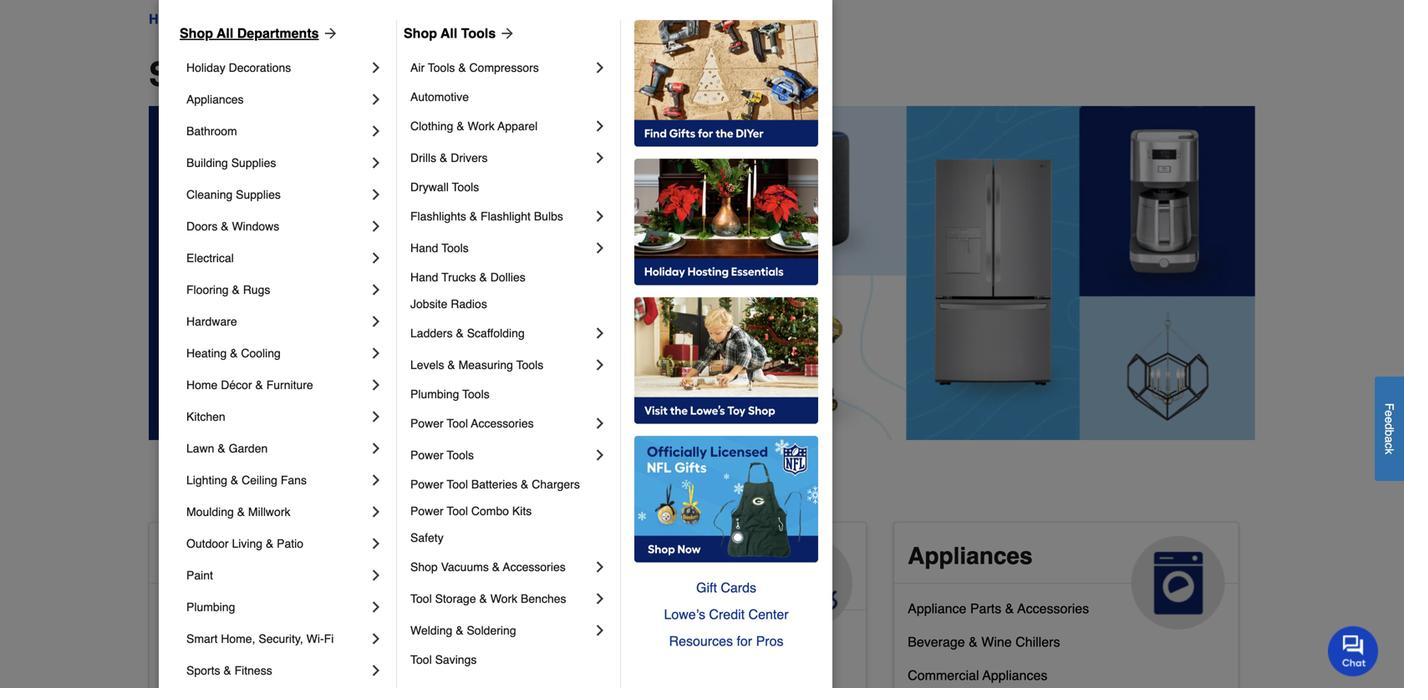 Task type: locate. For each thing, give the bounding box(es) containing it.
plumbing tools link
[[410, 381, 609, 408]]

& left patio
[[266, 537, 274, 551]]

drywall
[[410, 181, 449, 194]]

plumbing for plumbing tools
[[410, 388, 459, 401]]

tool up welding in the left bottom of the page
[[410, 593, 432, 606]]

pet left beds,
[[535, 662, 556, 677]]

hand for hand tools
[[410, 242, 438, 255]]

bathroom up smart home, security, wi-fi on the bottom of the page
[[231, 601, 289, 617]]

departments for shop
[[292, 55, 497, 94]]

tools up trucks
[[442, 242, 469, 255]]

accessories inside the 'shop vacuums & accessories' link
[[503, 561, 566, 574]]

all for shop all tools
[[441, 25, 457, 41]]

e up b
[[1383, 417, 1396, 424]]

1 vertical spatial plumbing
[[186, 601, 235, 614]]

compressors
[[469, 61, 539, 74]]

shop for shop all departments
[[149, 55, 232, 94]]

kits
[[512, 505, 532, 518]]

2 vertical spatial accessories
[[1018, 601, 1089, 617]]

0 vertical spatial shop
[[149, 55, 232, 94]]

sports & fitness
[[186, 665, 272, 678]]

0 vertical spatial accessories
[[471, 417, 534, 430]]

appliance parts & accessories
[[908, 601, 1089, 617]]

0 vertical spatial appliances
[[186, 93, 244, 106]]

chevron right image for home décor & furniture
[[368, 377, 385, 394]]

1 vertical spatial work
[[490, 593, 518, 606]]

1 accessible from the top
[[163, 543, 285, 570]]

pet up lowe's
[[643, 543, 680, 570]]

0 horizontal spatial shop
[[149, 55, 232, 94]]

accessories down "plumbing tools" link
[[471, 417, 534, 430]]

chevron right image for drills & drivers
[[592, 150, 609, 166]]

e up d
[[1383, 411, 1396, 417]]

tools down the drivers
[[452, 181, 479, 194]]

chevron right image for power tools
[[592, 447, 609, 464]]

levels
[[410, 359, 444, 372]]

all
[[217, 25, 233, 41], [441, 25, 457, 41], [241, 55, 283, 94]]

accessories for shop vacuums & accessories
[[503, 561, 566, 574]]

shop for shop all departments
[[180, 25, 213, 41]]

bulbs
[[534, 210, 563, 223]]

chevron right image for clothing & work apparel
[[592, 118, 609, 135]]

2 accessible from the top
[[163, 601, 227, 617]]

appliances
[[186, 93, 244, 106], [908, 543, 1033, 570], [983, 668, 1048, 684]]

find gifts for the diyer. image
[[634, 20, 818, 147]]

beverage & wine chillers
[[908, 635, 1060, 650]]

pet beds, houses, & furniture link
[[535, 658, 716, 689]]

chevron right image for heating & cooling
[[368, 345, 385, 362]]

& left ceiling at the left bottom
[[231, 474, 238, 487]]

1 vertical spatial shop
[[410, 561, 438, 574]]

welding
[[410, 624, 452, 638]]

shop
[[149, 55, 232, 94], [410, 561, 438, 574]]

all inside 'link'
[[217, 25, 233, 41]]

1 e from the top
[[1383, 411, 1396, 417]]

chevron right image for cleaning supplies
[[368, 186, 385, 203]]

power down power tools
[[410, 478, 444, 491]]

supplies up windows
[[236, 188, 281, 201]]

welding & soldering
[[410, 624, 516, 638]]

all for shop all departments
[[217, 25, 233, 41]]

tools down levels & measuring tools at the bottom
[[462, 388, 490, 401]]

& right entry
[[266, 668, 274, 684]]

chevron right image for flashlights & flashlight bulbs
[[592, 208, 609, 225]]

fi
[[324, 633, 334, 646]]

0 horizontal spatial plumbing
[[186, 601, 235, 614]]

1 power from the top
[[410, 417, 444, 430]]

1 horizontal spatial pet
[[643, 543, 680, 570]]

garden
[[229, 442, 268, 456]]

appliances down holiday
[[186, 93, 244, 106]]

chevron right image for hardware
[[368, 313, 385, 330]]

4 power from the top
[[410, 505, 444, 518]]

power tool accessories
[[410, 417, 534, 430]]

tool storage & work benches link
[[410, 583, 592, 615]]

appliances link down decorations
[[186, 84, 368, 115]]

plumbing down levels
[[410, 388, 459, 401]]

& right the animal
[[620, 543, 637, 570]]

shop all departments link
[[180, 23, 339, 43]]

enjoy savings year-round. no matter what you're shopping for, find what you need at a great price. image
[[149, 106, 1255, 440]]

power for power tool accessories
[[410, 417, 444, 430]]

departments up 'holiday decorations' link at the left top of page
[[237, 25, 319, 41]]

heating & cooling
[[186, 347, 281, 360]]

tools for air tools & compressors
[[428, 61, 455, 74]]

shop inside the shop all tools link
[[404, 25, 437, 41]]

tool for combo
[[447, 505, 468, 518]]

accessible for accessible entry & home
[[163, 668, 227, 684]]

hand up jobsite
[[410, 271, 438, 284]]

accessories up 'chillers'
[[1018, 601, 1089, 617]]

power up the safety
[[410, 505, 444, 518]]

& left rugs
[[232, 283, 240, 297]]

living
[[232, 537, 263, 551]]

accessories up benches
[[503, 561, 566, 574]]

holiday decorations
[[186, 61, 291, 74]]

shop all tools
[[404, 25, 496, 41]]

chevron right image
[[592, 59, 609, 76], [592, 150, 609, 166], [592, 208, 609, 225], [368, 313, 385, 330], [368, 345, 385, 362], [368, 409, 385, 425], [592, 447, 609, 464], [368, 472, 385, 489], [368, 504, 385, 521], [368, 568, 385, 584], [592, 591, 609, 608], [368, 631, 385, 648], [368, 663, 385, 680]]

departments for shop
[[237, 25, 319, 41]]

drills
[[410, 151, 436, 165]]

tools for drywall tools
[[452, 181, 479, 194]]

0 horizontal spatial furniture
[[266, 379, 313, 392]]

& right trucks
[[479, 271, 487, 284]]

all down shop all departments 'link'
[[241, 55, 283, 94]]

0 horizontal spatial pet
[[535, 662, 556, 677]]

bathroom up 'building'
[[186, 125, 237, 138]]

power
[[410, 417, 444, 430], [410, 449, 444, 462], [410, 478, 444, 491], [410, 505, 444, 518]]

accessible entry & home
[[163, 668, 314, 684]]

parts
[[970, 601, 1002, 617]]

chevron right image for bathroom
[[368, 123, 385, 140]]

holiday hosting essentials. image
[[634, 159, 818, 286]]

& right drills
[[440, 151, 447, 165]]

accessories inside "appliance parts & accessories" link
[[1018, 601, 1089, 617]]

furniture down resources
[[663, 662, 716, 677]]

smart home, security, wi-fi
[[186, 633, 334, 646]]

kitchen link
[[186, 401, 368, 433]]

power tool batteries & chargers
[[410, 478, 580, 491]]

hand
[[410, 242, 438, 255], [410, 271, 438, 284]]

1 horizontal spatial shop
[[410, 561, 438, 574]]

tool up power tool combo kits at the bottom of the page
[[447, 478, 468, 491]]

shop for shop all tools
[[404, 25, 437, 41]]

wine
[[981, 635, 1012, 650]]

decorations
[[229, 61, 291, 74]]

power up power tools
[[410, 417, 444, 430]]

beds,
[[559, 662, 593, 677]]

4 accessible from the top
[[163, 668, 227, 684]]

1 vertical spatial furniture
[[663, 662, 716, 677]]

shop inside shop all departments 'link'
[[180, 25, 213, 41]]

& left millwork
[[237, 506, 245, 519]]

& right clothing
[[457, 120, 464, 133]]

shop up holiday
[[180, 25, 213, 41]]

chevron right image for moulding & millwork
[[368, 504, 385, 521]]

plumbing up smart
[[186, 601, 235, 614]]

0 vertical spatial work
[[468, 120, 495, 133]]

2 vertical spatial supplies
[[595, 628, 646, 644]]

chevron right image for building supplies
[[368, 155, 385, 171]]

1 horizontal spatial shop
[[404, 25, 437, 41]]

1 vertical spatial accessories
[[503, 561, 566, 574]]

home décor & furniture
[[186, 379, 313, 392]]

accessible entry & home link
[[163, 664, 314, 689]]

ladders & scaffolding link
[[410, 318, 592, 349]]

departments up the holiday decorations
[[201, 11, 277, 27]]

1 horizontal spatial plumbing
[[410, 388, 459, 401]]

2 shop from the left
[[404, 25, 437, 41]]

appliances up parts
[[908, 543, 1033, 570]]

shop down the safety
[[410, 561, 438, 574]]

shop down home link
[[149, 55, 232, 94]]

tools down power tool accessories
[[447, 449, 474, 462]]

safety
[[410, 532, 444, 545]]

0 horizontal spatial shop
[[180, 25, 213, 41]]

2 power from the top
[[410, 449, 444, 462]]

hand down "flashlights"
[[410, 242, 438, 255]]

tool down plumbing tools
[[447, 417, 468, 430]]

smart
[[186, 633, 218, 646]]

for
[[737, 634, 752, 649]]

storage
[[435, 593, 476, 606]]

appliances link
[[186, 84, 368, 115], [895, 523, 1239, 630]]

home décor & furniture link
[[186, 369, 368, 401]]

& down accessible bedroom link
[[223, 665, 231, 678]]

lowe's credit center
[[664, 607, 789, 623]]

1 hand from the top
[[410, 242, 438, 255]]

accessible home image
[[387, 537, 480, 630]]

0 vertical spatial furniture
[[266, 379, 313, 392]]

supplies for building supplies
[[231, 156, 276, 170]]

departments up clothing
[[292, 55, 497, 94]]

3 power from the top
[[410, 478, 444, 491]]

& right levels
[[447, 359, 455, 372]]

2 hand from the top
[[410, 271, 438, 284]]

1 vertical spatial appliances
[[908, 543, 1033, 570]]

accessories for appliance parts & accessories
[[1018, 601, 1089, 617]]

tools for hand tools
[[442, 242, 469, 255]]

gift cards link
[[634, 575, 818, 602]]

lowe's credit center link
[[634, 602, 818, 629]]

1 horizontal spatial furniture
[[663, 662, 716, 677]]

power for power tool batteries & chargers
[[410, 478, 444, 491]]

safety link
[[410, 525, 609, 552]]

0 vertical spatial hand
[[410, 242, 438, 255]]

pet inside 'animal & pet care'
[[643, 543, 680, 570]]

chat invite button image
[[1328, 626, 1379, 677]]

power down power tool accessories
[[410, 449, 444, 462]]

chevron right image for air tools & compressors
[[592, 59, 609, 76]]

shop up air
[[404, 25, 437, 41]]

gift
[[696, 581, 717, 596]]

clothing & work apparel
[[410, 120, 538, 133]]

& down the shop all tools link
[[458, 61, 466, 74]]

animal & pet care image
[[759, 537, 853, 630]]

fans
[[281, 474, 307, 487]]

tool savings
[[410, 654, 477, 667]]

electrical link
[[186, 242, 368, 274]]

chevron right image for flooring & rugs
[[368, 282, 385, 298]]

1 shop from the left
[[180, 25, 213, 41]]

tool
[[447, 417, 468, 430], [447, 478, 468, 491], [447, 505, 468, 518], [410, 593, 432, 606], [410, 654, 432, 667]]

hand trucks & dollies link
[[410, 264, 609, 291]]

1 vertical spatial appliances link
[[895, 523, 1239, 630]]

savings
[[435, 654, 477, 667]]

& right parts
[[1005, 601, 1014, 617]]

vacuums
[[441, 561, 489, 574]]

hand for hand trucks & dollies
[[410, 271, 438, 284]]

chevron right image for hand tools
[[592, 240, 609, 257]]

all up air tools & compressors
[[441, 25, 457, 41]]

shop all departments
[[149, 55, 497, 94]]

air tools & compressors link
[[410, 52, 592, 84]]

supplies up cleaning supplies
[[231, 156, 276, 170]]

3 accessible from the top
[[163, 635, 227, 650]]

all up the holiday decorations
[[217, 25, 233, 41]]

plumbing for plumbing
[[186, 601, 235, 614]]

departments link
[[201, 9, 277, 29]]

arrow right image
[[496, 25, 516, 42]]

tools up "plumbing tools" link
[[516, 359, 544, 372]]

departments inside 'link'
[[237, 25, 319, 41]]

moulding & millwork
[[186, 506, 290, 519]]

chevron right image for sports & fitness
[[368, 663, 385, 680]]

plumbing link
[[186, 592, 368, 624]]

lighting
[[186, 474, 227, 487]]

tool left combo
[[447, 505, 468, 518]]

e
[[1383, 411, 1396, 417], [1383, 417, 1396, 424]]

work up welding & soldering link
[[490, 593, 518, 606]]

chevron right image for lawn & garden
[[368, 441, 385, 457]]

0 vertical spatial supplies
[[231, 156, 276, 170]]

security,
[[259, 633, 303, 646]]

chevron right image for holiday decorations
[[368, 59, 385, 76]]

1 vertical spatial supplies
[[236, 188, 281, 201]]

plumbing tools
[[410, 388, 490, 401]]

visit the lowe's toy shop. image
[[634, 298, 818, 425]]

chevron right image for doors & windows
[[368, 218, 385, 235]]

entry
[[231, 668, 262, 684]]

tools right air
[[428, 61, 455, 74]]

resources
[[669, 634, 733, 649]]

0 vertical spatial plumbing
[[410, 388, 459, 401]]

accessible
[[163, 543, 285, 570], [163, 601, 227, 617], [163, 635, 227, 650], [163, 668, 227, 684]]

pet beds, houses, & furniture
[[535, 662, 716, 677]]

f e e d b a c k
[[1383, 403, 1396, 455]]

flashlights & flashlight bulbs
[[410, 210, 563, 223]]

chevron right image
[[368, 59, 385, 76], [368, 91, 385, 108], [592, 118, 609, 135], [368, 123, 385, 140], [368, 155, 385, 171], [368, 186, 385, 203], [368, 218, 385, 235], [592, 240, 609, 257], [368, 250, 385, 267], [368, 282, 385, 298], [592, 325, 609, 342], [592, 357, 609, 374], [368, 377, 385, 394], [592, 415, 609, 432], [368, 441, 385, 457], [368, 536, 385, 553], [592, 559, 609, 576], [368, 599, 385, 616], [592, 623, 609, 639]]

2 horizontal spatial all
[[441, 25, 457, 41]]

chillers
[[1016, 635, 1060, 650]]

1 horizontal spatial all
[[241, 55, 283, 94]]

0 vertical spatial appliances link
[[186, 84, 368, 115]]

supplies up houses,
[[595, 628, 646, 644]]

doors & windows
[[186, 220, 279, 233]]

appliances link up 'chillers'
[[895, 523, 1239, 630]]

f
[[1383, 403, 1396, 411]]

& right welding in the left bottom of the page
[[456, 624, 464, 638]]

shop inside the 'shop vacuums & accessories' link
[[410, 561, 438, 574]]

1 vertical spatial hand
[[410, 271, 438, 284]]

drills & drivers
[[410, 151, 488, 165]]

building
[[186, 156, 228, 170]]

appliances down wine
[[983, 668, 1048, 684]]

0 vertical spatial pet
[[643, 543, 680, 570]]

shop
[[180, 25, 213, 41], [404, 25, 437, 41]]

furniture up the 'kitchen' link
[[266, 379, 313, 392]]

2 e from the top
[[1383, 417, 1396, 424]]

work up the drivers
[[468, 120, 495, 133]]

0 horizontal spatial all
[[217, 25, 233, 41]]



Task type: vqa. For each thing, say whether or not it's contained in the screenshot.
Flush mount link at the top
no



Task type: describe. For each thing, give the bounding box(es) containing it.
moulding
[[186, 506, 234, 519]]

tools for power tools
[[447, 449, 474, 462]]

1 vertical spatial bathroom
[[231, 601, 289, 617]]

houses,
[[597, 662, 646, 677]]

paint
[[186, 569, 213, 583]]

d
[[1383, 424, 1396, 430]]

chevron right image for welding & soldering
[[592, 623, 609, 639]]

arrow right image
[[319, 25, 339, 42]]

wi-
[[306, 633, 324, 646]]

chevron right image for plumbing
[[368, 599, 385, 616]]

sports & fitness link
[[186, 655, 368, 687]]

chevron right image for outdoor living & patio
[[368, 536, 385, 553]]

1 horizontal spatial appliances link
[[895, 523, 1239, 630]]

shop vacuums & accessories link
[[410, 552, 592, 583]]

& right lawn
[[218, 442, 225, 456]]

2 vertical spatial appliances
[[983, 668, 1048, 684]]

power for power tool combo kits
[[410, 505, 444, 518]]

officially licensed n f l gifts. shop now. image
[[634, 436, 818, 563]]

chevron right image for smart home, security, wi-fi
[[368, 631, 385, 648]]

clothing
[[410, 120, 453, 133]]

flooring & rugs
[[186, 283, 270, 297]]

tools up air tools & compressors
[[461, 25, 496, 41]]

0 vertical spatial bathroom
[[186, 125, 237, 138]]

tool down welding in the left bottom of the page
[[410, 654, 432, 667]]

& left wine
[[969, 635, 978, 650]]

livestock
[[535, 628, 591, 644]]

supplies for cleaning supplies
[[236, 188, 281, 201]]

jobsite radios link
[[410, 291, 609, 318]]

power tool combo kits link
[[410, 498, 609, 525]]

tool for accessories
[[447, 417, 468, 430]]

cleaning supplies
[[186, 188, 281, 201]]

lighting & ceiling fans
[[186, 474, 307, 487]]

commercial
[[908, 668, 979, 684]]

gift cards
[[696, 581, 756, 596]]

chargers
[[532, 478, 580, 491]]

& right ladders
[[456, 327, 464, 340]]

trucks
[[442, 271, 476, 284]]

accessible bedroom link
[[163, 631, 285, 664]]

chevron right image for paint
[[368, 568, 385, 584]]

tool storage & work benches
[[410, 593, 566, 606]]

clothing & work apparel link
[[410, 110, 592, 142]]

accessible for accessible home
[[163, 543, 285, 570]]

drywall tools
[[410, 181, 479, 194]]

tools for plumbing tools
[[462, 388, 490, 401]]

& left the flashlight
[[470, 210, 477, 223]]

animal
[[535, 543, 613, 570]]

shop all departments
[[180, 25, 319, 41]]

holiday decorations link
[[186, 52, 368, 84]]

home link
[[149, 9, 186, 29]]

scaffolding
[[467, 327, 525, 340]]

animal & pet care
[[535, 543, 680, 597]]

lighting & ceiling fans link
[[186, 465, 368, 497]]

k
[[1383, 449, 1396, 455]]

power tool combo kits
[[410, 505, 532, 518]]

drills & drivers link
[[410, 142, 592, 174]]

& inside 'animal & pet care'
[[620, 543, 637, 570]]

accessible for accessible bedroom
[[163, 635, 227, 650]]

power for power tools
[[410, 449, 444, 462]]

tool for batteries
[[447, 478, 468, 491]]

chevron right image for ladders & scaffolding
[[592, 325, 609, 342]]

kitchen
[[186, 410, 225, 424]]

livestock supplies
[[535, 628, 646, 644]]

& right the storage
[[479, 593, 487, 606]]

& right décor
[[255, 379, 263, 392]]

supplies for livestock supplies
[[595, 628, 646, 644]]

millwork
[[248, 506, 290, 519]]

smart home, security, wi-fi link
[[186, 624, 368, 655]]

chevron right image for electrical
[[368, 250, 385, 267]]

jobsite radios
[[410, 298, 487, 311]]

& right vacuums
[[492, 561, 500, 574]]

animal & pet care link
[[522, 523, 866, 630]]

hand tools link
[[410, 232, 592, 264]]

bathroom link
[[186, 115, 368, 147]]

automotive
[[410, 90, 469, 104]]

automotive link
[[410, 84, 609, 110]]

levels & measuring tools
[[410, 359, 544, 372]]

cards
[[721, 581, 756, 596]]

accessible bathroom
[[163, 601, 289, 617]]

cleaning supplies link
[[186, 179, 368, 211]]

lawn & garden
[[186, 442, 268, 456]]

& inside "link"
[[232, 283, 240, 297]]

0 horizontal spatial appliances link
[[186, 84, 368, 115]]

rugs
[[243, 283, 270, 297]]

paint link
[[186, 560, 368, 592]]

resources for pros
[[669, 634, 784, 649]]

ladders
[[410, 327, 453, 340]]

all for shop all departments
[[241, 55, 283, 94]]

& right houses,
[[650, 662, 659, 677]]

f e e d b a c k button
[[1375, 377, 1404, 481]]

care
[[535, 570, 587, 597]]

batteries
[[471, 478, 518, 491]]

air
[[410, 61, 425, 74]]

electrical
[[186, 252, 234, 265]]

chevron right image for tool storage & work benches
[[592, 591, 609, 608]]

shop for shop vacuums & accessories
[[410, 561, 438, 574]]

a
[[1383, 437, 1396, 443]]

beverage
[[908, 635, 965, 650]]

appliances image
[[1132, 537, 1225, 630]]

commercial appliances link
[[908, 664, 1048, 689]]

chevron right image for kitchen
[[368, 409, 385, 425]]

tool savings link
[[410, 647, 609, 674]]

livestock supplies link
[[535, 624, 646, 658]]

hand tools
[[410, 242, 469, 255]]

chevron right image for lighting & ceiling fans
[[368, 472, 385, 489]]

décor
[[221, 379, 252, 392]]

& up kits
[[521, 478, 529, 491]]

chevron right image for appliances
[[368, 91, 385, 108]]

shop all tools link
[[404, 23, 516, 43]]

appliance
[[908, 601, 967, 617]]

accessories inside power tool accessories link
[[471, 417, 534, 430]]

& right doors
[[221, 220, 229, 233]]

accessible for accessible bathroom
[[163, 601, 227, 617]]

benches
[[521, 593, 566, 606]]

home,
[[221, 633, 255, 646]]

chevron right image for shop vacuums & accessories
[[592, 559, 609, 576]]

cleaning
[[186, 188, 233, 201]]

& left cooling at bottom left
[[230, 347, 238, 360]]

center
[[749, 607, 789, 623]]

heating
[[186, 347, 227, 360]]

shop vacuums & accessories
[[410, 561, 566, 574]]

chevron right image for power tool accessories
[[592, 415, 609, 432]]

heating & cooling link
[[186, 338, 368, 369]]

1 vertical spatial pet
[[535, 662, 556, 677]]

fitness
[[235, 665, 272, 678]]

credit
[[709, 607, 745, 623]]

levels & measuring tools link
[[410, 349, 592, 381]]

chevron right image for levels & measuring tools
[[592, 357, 609, 374]]



